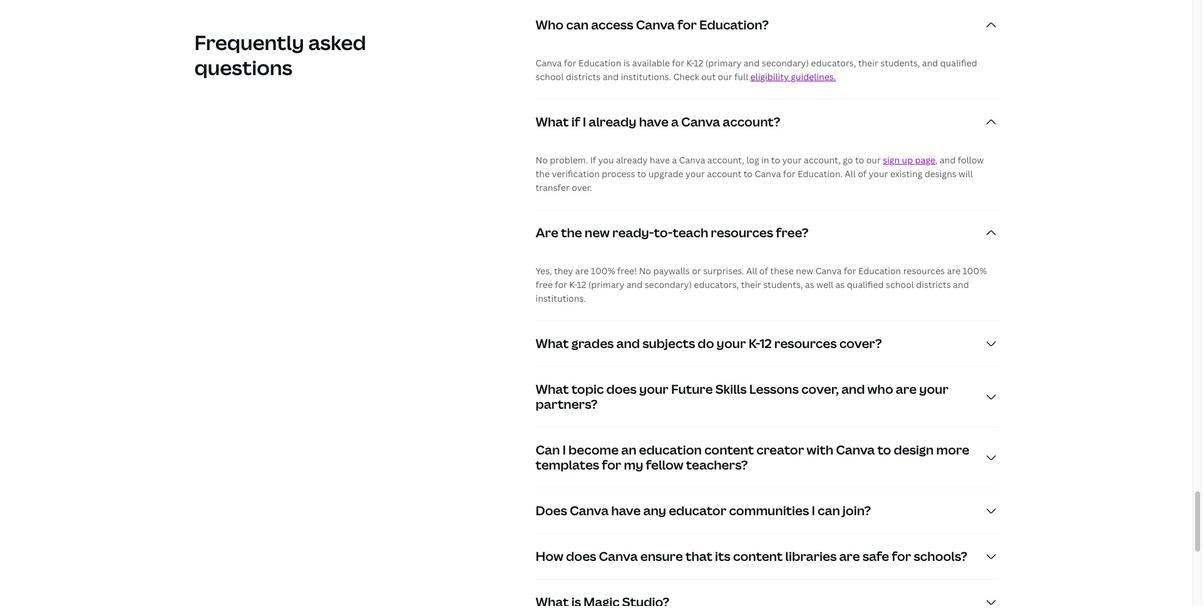 Task type: describe. For each thing, give the bounding box(es) containing it.
yes, they are 100% free! no paywalls or surprises. all of these new canva for education resources are 100% free for k-12 (primary and secondary) educators, their students, as well as qualified school districts and institutions.
[[536, 265, 987, 305]]

no inside 'yes, they are 100% free! no paywalls or surprises. all of these new canva for education resources are 100% free for k-12 (primary and secondary) educators, their students, as well as qualified school districts and institutions.'
[[639, 265, 651, 277]]

transfer
[[536, 182, 570, 194]]

districts inside 'yes, they are 100% free! no paywalls or surprises. all of these new canva for education resources are 100% free for k-12 (primary and secondary) educators, their students, as well as qualified school districts and institutions.'
[[917, 279, 951, 291]]

0 vertical spatial resources
[[711, 225, 774, 241]]

are the new ready-to-teach resources free? button
[[536, 211, 999, 256]]

educators, inside canva for education is available for k-12 (primary and secondary) educators, their students, and qualified school districts and institutions. check out our full
[[811, 57, 856, 69]]

to down log
[[744, 168, 753, 180]]

will
[[959, 168, 973, 180]]

1 as from the left
[[805, 279, 815, 291]]

is
[[624, 57, 630, 69]]

full
[[735, 71, 749, 83]]

does inside what topic does your future skills lessons cover, and who are your partners?
[[607, 381, 637, 398]]

who
[[536, 17, 564, 33]]

schools?
[[914, 548, 968, 565]]

can
[[536, 442, 560, 459]]

institutions. inside canva for education is available for k-12 (primary and secondary) educators, their students, and qualified school districts and institutions. check out our full
[[621, 71, 672, 83]]

how
[[536, 548, 564, 565]]

lessons
[[750, 381, 799, 398]]

what for what grades and subjects do your k-12 resources cover?
[[536, 335, 569, 352]]

free
[[536, 279, 553, 291]]

these
[[771, 265, 794, 277]]

if
[[572, 114, 580, 131]]

already inside dropdown button
[[589, 114, 637, 131]]

the inside , and follow the verification process to upgrade your account to canva for education. all of your existing designs will transfer over.
[[536, 168, 550, 180]]

communities
[[729, 503, 810, 520]]

does canva have any educator communities i can join?
[[536, 503, 872, 520]]

school inside canva for education is available for k-12 (primary and secondary) educators, their students, and qualified school districts and institutions. check out our full
[[536, 71, 564, 83]]

for inside can i become an education content creator with canva to design more templates for my fellow teachers?
[[602, 457, 622, 474]]

subjects
[[643, 335, 695, 352]]

secondary) inside 'yes, they are 100% free! no paywalls or surprises. all of these new canva for education resources are 100% free for k-12 (primary and secondary) educators, their students, as well as qualified school districts and institutions.'
[[645, 279, 692, 291]]

safe
[[863, 548, 890, 565]]

1 vertical spatial already
[[616, 154, 648, 166]]

cover,
[[802, 381, 839, 398]]

no problem. if you already have a canva account, log in to your account, go to our sign up page
[[536, 154, 936, 166]]

our inside canva for education is available for k-12 (primary and secondary) educators, their students, and qualified school districts and institutions. check out our full
[[718, 71, 733, 83]]

follow
[[958, 154, 984, 166]]

designs
[[925, 168, 957, 180]]

or
[[692, 265, 701, 277]]

that
[[686, 548, 713, 565]]

secondary) inside canva for education is available for k-12 (primary and secondary) educators, their students, and qualified school districts and institutions. check out our full
[[762, 57, 809, 69]]

fellow
[[646, 457, 684, 474]]

(primary inside 'yes, they are 100% free! no paywalls or surprises. all of these new canva for education resources are 100% free for k-12 (primary and secondary) educators, their students, as well as qualified school districts and institutions.'
[[589, 279, 625, 291]]

does
[[536, 503, 567, 520]]

its
[[715, 548, 731, 565]]

their inside 'yes, they are 100% free! no paywalls or surprises. all of these new canva for education resources are 100% free for k-12 (primary and secondary) educators, their students, as well as qualified school districts and institutions.'
[[741, 279, 762, 291]]

have inside dropdown button
[[611, 503, 641, 520]]

eligibility
[[751, 71, 789, 83]]

canva for education is available for k-12 (primary and secondary) educators, their students, and qualified school districts and institutions. check out our full
[[536, 57, 978, 83]]

with
[[807, 442, 834, 459]]

do
[[698, 335, 714, 352]]

1 vertical spatial does
[[566, 548, 597, 565]]

to-
[[654, 225, 673, 241]]

education inside canva for education is available for k-12 (primary and secondary) educators, their students, and qualified school districts and institutions. check out our full
[[579, 57, 622, 69]]

qualified inside 'yes, they are 100% free! no paywalls or surprises. all of these new canva for education resources are 100% free for k-12 (primary and secondary) educators, their students, as well as qualified school districts and institutions.'
[[847, 279, 884, 291]]

your down sign
[[869, 168, 889, 180]]

in
[[762, 154, 769, 166]]

over.
[[572, 182, 592, 194]]

account?
[[723, 114, 781, 131]]

templates
[[536, 457, 600, 474]]

paywalls
[[654, 265, 690, 277]]

go
[[843, 154, 853, 166]]

education
[[639, 442, 702, 459]]

access
[[591, 17, 634, 33]]

what if i already have a canva account? button
[[536, 100, 999, 145]]

i inside can i become an education content creator with canva to design more templates for my fellow teachers?
[[563, 442, 566, 459]]

well
[[817, 279, 834, 291]]

up
[[902, 154, 913, 166]]

students, inside canva for education is available for k-12 (primary and secondary) educators, their students, and qualified school districts and institutions. check out our full
[[881, 57, 920, 69]]

who
[[868, 381, 894, 398]]

1 vertical spatial have
[[650, 154, 670, 166]]

more
[[937, 442, 970, 459]]

who can access canva for education? button
[[536, 3, 999, 48]]

for inside , and follow the verification process to upgrade your account to canva for education. all of your existing designs will transfer over.
[[783, 168, 796, 180]]

skills
[[716, 381, 747, 398]]

libraries
[[786, 548, 837, 565]]

they
[[554, 265, 573, 277]]

surprises.
[[704, 265, 745, 277]]

sign up page link
[[883, 154, 936, 166]]

eligibility guidelines. link
[[751, 71, 836, 83]]

become
[[569, 442, 619, 459]]

to right go
[[856, 154, 865, 166]]

eligibility guidelines.
[[751, 71, 836, 83]]

i inside dropdown button
[[812, 503, 816, 520]]

an
[[622, 442, 637, 459]]

for inside dropdown button
[[678, 17, 697, 33]]

what grades and subjects do your k-12 resources cover?
[[536, 335, 882, 352]]

educator
[[669, 503, 727, 520]]

what topic does your future skills lessons cover, and who are your partners? button
[[536, 367, 999, 427]]

out
[[702, 71, 716, 83]]

institutions. inside 'yes, they are 100% free! no paywalls or surprises. all of these new canva for education resources are 100% free for k-12 (primary and secondary) educators, their students, as well as qualified school districts and institutions.'
[[536, 293, 586, 305]]

check
[[674, 71, 700, 83]]

what for what topic does your future skills lessons cover, and who are your partners?
[[536, 381, 569, 398]]

can i become an education content creator with canva to design more templates for my fellow teachers? button
[[536, 428, 999, 488]]

(primary inside canva for education is available for k-12 (primary and secondary) educators, their students, and qualified school districts and institutions. check out our full
[[706, 57, 742, 69]]

education?
[[700, 17, 769, 33]]

your right who
[[920, 381, 949, 398]]

partners?
[[536, 396, 598, 413]]

canva up upgrade on the right top of page
[[679, 154, 706, 166]]

yes,
[[536, 265, 552, 277]]

educators, inside 'yes, they are 100% free! no paywalls or surprises. all of these new canva for education resources are 100% free for k-12 (primary and secondary) educators, their students, as well as qualified school districts and institutions.'
[[694, 279, 739, 291]]

12 for education
[[694, 57, 704, 69]]

,
[[936, 154, 938, 166]]

frequently
[[194, 29, 304, 56]]

of inside 'yes, they are 100% free! no paywalls or surprises. all of these new canva for education resources are 100% free for k-12 (primary and secondary) educators, their students, as well as qualified school districts and institutions.'
[[760, 265, 769, 277]]



Task type: vqa. For each thing, say whether or not it's contained in the screenshot.
leftmost the Clear
no



Task type: locate. For each thing, give the bounding box(es) containing it.
0 horizontal spatial students,
[[764, 279, 803, 291]]

(primary down free!
[[589, 279, 625, 291]]

new right these
[[796, 265, 814, 277]]

how does canva ensure that its content libraries are safe for schools?
[[536, 548, 968, 565]]

0 vertical spatial can
[[566, 17, 589, 33]]

your right do
[[717, 335, 746, 352]]

how does canva ensure that its content libraries are safe for schools? button
[[536, 535, 999, 580]]

our left sign
[[867, 154, 881, 166]]

0 vertical spatial all
[[845, 168, 856, 180]]

districts inside canva for education is available for k-12 (primary and secondary) educators, their students, and qualified school districts and institutions. check out our full
[[566, 71, 601, 83]]

if
[[590, 154, 596, 166]]

what inside what grades and subjects do your k-12 resources cover? dropdown button
[[536, 335, 569, 352]]

institutions. down available
[[621, 71, 672, 83]]

sign
[[883, 154, 900, 166]]

what grades and subjects do your k-12 resources cover? button
[[536, 322, 999, 367]]

1 horizontal spatial school
[[886, 279, 914, 291]]

1 vertical spatial qualified
[[847, 279, 884, 291]]

qualified
[[941, 57, 978, 69], [847, 279, 884, 291]]

cover?
[[840, 335, 882, 352]]

their
[[859, 57, 879, 69], [741, 279, 762, 291]]

(primary
[[706, 57, 742, 69], [589, 279, 625, 291]]

1 vertical spatial can
[[818, 503, 840, 520]]

all inside 'yes, they are 100% free! no paywalls or surprises. all of these new canva for education resources are 100% free for k-12 (primary and secondary) educators, their students, as well as qualified school districts and institutions.'
[[747, 265, 758, 277]]

of right education.
[[858, 168, 867, 180]]

0 horizontal spatial educators,
[[694, 279, 739, 291]]

1 vertical spatial school
[[886, 279, 914, 291]]

0 horizontal spatial i
[[563, 442, 566, 459]]

a up upgrade on the right top of page
[[672, 154, 677, 166]]

2 vertical spatial have
[[611, 503, 641, 520]]

1 vertical spatial k-
[[570, 279, 577, 291]]

school inside 'yes, they are 100% free! no paywalls or surprises. all of these new canva for education resources are 100% free for k-12 (primary and secondary) educators, their students, as well as qualified school districts and institutions.'
[[886, 279, 914, 291]]

problem.
[[550, 154, 588, 166]]

your right in
[[783, 154, 802, 166]]

educators, up guidelines. on the top right of page
[[811, 57, 856, 69]]

0 vertical spatial 12
[[694, 57, 704, 69]]

1 horizontal spatial as
[[836, 279, 845, 291]]

k- down "they" at the left top of page
[[570, 279, 577, 291]]

2 horizontal spatial resources
[[904, 265, 945, 277]]

0 horizontal spatial qualified
[[847, 279, 884, 291]]

canva
[[636, 17, 675, 33], [536, 57, 562, 69], [682, 114, 720, 131], [679, 154, 706, 166], [755, 168, 781, 180], [816, 265, 842, 277], [836, 442, 875, 459], [570, 503, 609, 520], [599, 548, 638, 565]]

1 vertical spatial the
[[561, 225, 582, 241]]

all right surprises.
[[747, 265, 758, 277]]

1 horizontal spatial no
[[639, 265, 651, 277]]

k- inside dropdown button
[[749, 335, 760, 352]]

already
[[589, 114, 637, 131], [616, 154, 648, 166]]

does
[[607, 381, 637, 398], [566, 548, 597, 565]]

canva down out
[[682, 114, 720, 131]]

available
[[633, 57, 670, 69]]

1 vertical spatial i
[[563, 442, 566, 459]]

12 inside canva for education is available for k-12 (primary and secondary) educators, their students, and qualified school districts and institutions. check out our full
[[694, 57, 704, 69]]

i left join?
[[812, 503, 816, 520]]

institutions. down free on the left of the page
[[536, 293, 586, 305]]

canva right the with
[[836, 442, 875, 459]]

1 vertical spatial of
[[760, 265, 769, 277]]

0 vertical spatial already
[[589, 114, 637, 131]]

new left ready-
[[585, 225, 610, 241]]

i right can
[[563, 442, 566, 459]]

can i become an education content creator with canva to design more templates for my fellow teachers?
[[536, 442, 970, 474]]

ensure
[[641, 548, 683, 565]]

1 horizontal spatial secondary)
[[762, 57, 809, 69]]

what for what if i already have a canva account?
[[536, 114, 569, 131]]

0 vertical spatial institutions.
[[621, 71, 672, 83]]

2 100% from the left
[[963, 265, 987, 277]]

join?
[[843, 503, 872, 520]]

their inside canva for education is available for k-12 (primary and secondary) educators, their students, and qualified school districts and institutions. check out our full
[[859, 57, 879, 69]]

topic
[[572, 381, 604, 398]]

frequently asked questions
[[194, 29, 366, 81]]

design
[[894, 442, 934, 459]]

have
[[639, 114, 669, 131], [650, 154, 670, 166], [611, 503, 641, 520]]

k- inside 'yes, they are 100% free! no paywalls or surprises. all of these new canva for education resources are 100% free for k-12 (primary and secondary) educators, their students, as well as qualified school districts and institutions.'
[[570, 279, 577, 291]]

ready-
[[613, 225, 654, 241]]

0 horizontal spatial education
[[579, 57, 622, 69]]

are
[[576, 265, 589, 277], [947, 265, 961, 277], [896, 381, 917, 398], [840, 548, 860, 565]]

secondary)
[[762, 57, 809, 69], [645, 279, 692, 291]]

questions
[[194, 54, 293, 81]]

resources
[[711, 225, 774, 241], [904, 265, 945, 277], [775, 335, 837, 352]]

12 right free on the left of the page
[[577, 279, 587, 291]]

account, up "account"
[[708, 154, 745, 166]]

0 horizontal spatial our
[[718, 71, 733, 83]]

0 vertical spatial no
[[536, 154, 548, 166]]

0 horizontal spatial the
[[536, 168, 550, 180]]

1 horizontal spatial can
[[818, 503, 840, 520]]

free?
[[776, 225, 809, 241]]

1 horizontal spatial our
[[867, 154, 881, 166]]

what
[[536, 114, 569, 131], [536, 335, 569, 352], [536, 381, 569, 398]]

canva down who
[[536, 57, 562, 69]]

as left well
[[805, 279, 815, 291]]

no right free!
[[639, 265, 651, 277]]

0 horizontal spatial (primary
[[589, 279, 625, 291]]

0 horizontal spatial institutions.
[[536, 293, 586, 305]]

1 horizontal spatial institutions.
[[621, 71, 672, 83]]

0 vertical spatial their
[[859, 57, 879, 69]]

0 vertical spatial does
[[607, 381, 637, 398]]

0 horizontal spatial secondary)
[[645, 279, 692, 291]]

1 vertical spatial no
[[639, 265, 651, 277]]

1 vertical spatial students,
[[764, 279, 803, 291]]

secondary) down paywalls
[[645, 279, 692, 291]]

2 horizontal spatial i
[[812, 503, 816, 520]]

as right well
[[836, 279, 845, 291]]

i right "if"
[[583, 114, 586, 131]]

what if i already have a canva account?
[[536, 114, 781, 131]]

account, up education.
[[804, 154, 841, 166]]

1 vertical spatial education
[[859, 265, 902, 277]]

0 horizontal spatial their
[[741, 279, 762, 291]]

2 what from the top
[[536, 335, 569, 352]]

are the new ready-to-teach resources free?
[[536, 225, 809, 241]]

1 vertical spatial their
[[741, 279, 762, 291]]

1 horizontal spatial account,
[[804, 154, 841, 166]]

process
[[602, 168, 636, 180]]

canva inside , and follow the verification process to upgrade your account to canva for education. all of your existing designs will transfer over.
[[755, 168, 781, 180]]

who can access canva for education?
[[536, 17, 769, 33]]

already up process in the right top of the page
[[616, 154, 648, 166]]

1 horizontal spatial the
[[561, 225, 582, 241]]

can
[[566, 17, 589, 33], [818, 503, 840, 520]]

12
[[694, 57, 704, 69], [577, 279, 587, 291], [760, 335, 772, 352]]

secondary) up 'eligibility guidelines.'
[[762, 57, 809, 69]]

12 up lessons
[[760, 335, 772, 352]]

2 horizontal spatial 12
[[760, 335, 772, 352]]

0 horizontal spatial k-
[[570, 279, 577, 291]]

1 vertical spatial educators,
[[694, 279, 739, 291]]

of inside , and follow the verification process to upgrade your account to canva for education. all of your existing designs will transfer over.
[[858, 168, 867, 180]]

districts
[[566, 71, 601, 83], [917, 279, 951, 291]]

already right "if"
[[589, 114, 637, 131]]

0 horizontal spatial new
[[585, 225, 610, 241]]

k- for education
[[687, 57, 694, 69]]

2 vertical spatial resources
[[775, 335, 837, 352]]

to right process in the right top of the page
[[638, 168, 647, 180]]

no left the problem.
[[536, 154, 548, 166]]

students, inside 'yes, they are 100% free! no paywalls or surprises. all of these new canva for education resources are 100% free for k-12 (primary and secondary) educators, their students, as well as qualified school districts and institutions.'
[[764, 279, 803, 291]]

you
[[599, 154, 614, 166]]

canva right does
[[570, 503, 609, 520]]

all down go
[[845, 168, 856, 180]]

0 horizontal spatial 100%
[[591, 265, 615, 277]]

does right how
[[566, 548, 597, 565]]

canva up available
[[636, 17, 675, 33]]

0 vertical spatial the
[[536, 168, 550, 180]]

1 vertical spatial new
[[796, 265, 814, 277]]

12 inside dropdown button
[[760, 335, 772, 352]]

1 vertical spatial a
[[672, 154, 677, 166]]

1 vertical spatial 12
[[577, 279, 587, 291]]

1 vertical spatial (primary
[[589, 279, 625, 291]]

content left creator on the right bottom
[[705, 442, 754, 459]]

qualified inside canva for education is available for k-12 (primary and secondary) educators, their students, and qualified school districts and institutions. check out our full
[[941, 57, 978, 69]]

0 horizontal spatial 12
[[577, 279, 587, 291]]

my
[[624, 457, 644, 474]]

upgrade
[[649, 168, 684, 180]]

what inside what if i already have a canva account? dropdown button
[[536, 114, 569, 131]]

teach
[[673, 225, 709, 241]]

free!
[[618, 265, 637, 277]]

asked
[[308, 29, 366, 56]]

, and follow the verification process to upgrade your account to canva for education. all of your existing designs will transfer over.
[[536, 154, 984, 194]]

to left design
[[878, 442, 892, 459]]

the right are
[[561, 225, 582, 241]]

are inside what topic does your future skills lessons cover, and who are your partners?
[[896, 381, 917, 398]]

1 horizontal spatial qualified
[[941, 57, 978, 69]]

grades
[[572, 335, 614, 352]]

0 vertical spatial have
[[639, 114, 669, 131]]

100%
[[591, 265, 615, 277], [963, 265, 987, 277]]

can right who
[[566, 17, 589, 33]]

students,
[[881, 57, 920, 69], [764, 279, 803, 291]]

what left "if"
[[536, 114, 569, 131]]

1 vertical spatial content
[[734, 548, 783, 565]]

1 horizontal spatial of
[[858, 168, 867, 180]]

your left 'future' at the bottom right
[[640, 381, 669, 398]]

to right in
[[772, 154, 781, 166]]

0 vertical spatial of
[[858, 168, 867, 180]]

0 vertical spatial (primary
[[706, 57, 742, 69]]

new inside dropdown button
[[585, 225, 610, 241]]

k- up check
[[687, 57, 694, 69]]

for
[[678, 17, 697, 33], [564, 57, 577, 69], [672, 57, 685, 69], [783, 168, 796, 180], [844, 265, 857, 277], [555, 279, 568, 291], [602, 457, 622, 474], [892, 548, 912, 565]]

what topic does your future skills lessons cover, and who are your partners?
[[536, 381, 949, 413]]

existing
[[891, 168, 923, 180]]

(primary up out
[[706, 57, 742, 69]]

1 account, from the left
[[708, 154, 745, 166]]

resources inside 'yes, they are 100% free! no paywalls or surprises. all of these new canva for education resources are 100% free for k-12 (primary and secondary) educators, their students, as well as qualified school districts and institutions.'
[[904, 265, 945, 277]]

0 horizontal spatial as
[[805, 279, 815, 291]]

new inside 'yes, they are 100% free! no paywalls or surprises. all of these new canva for education resources are 100% free for k-12 (primary and secondary) educators, their students, as well as qualified school districts and institutions.'
[[796, 265, 814, 277]]

canva inside 'yes, they are 100% free! no paywalls or surprises. all of these new canva for education resources are 100% free for k-12 (primary and secondary) educators, their students, as well as qualified school districts and institutions.'
[[816, 265, 842, 277]]

1 horizontal spatial (primary
[[706, 57, 742, 69]]

1 horizontal spatial educators,
[[811, 57, 856, 69]]

canva left ensure
[[599, 548, 638, 565]]

0 horizontal spatial districts
[[566, 71, 601, 83]]

education.
[[798, 168, 843, 180]]

a down check
[[672, 114, 679, 131]]

a inside dropdown button
[[672, 114, 679, 131]]

0 horizontal spatial account,
[[708, 154, 745, 166]]

12 inside 'yes, they are 100% free! no paywalls or surprises. all of these new canva for education resources are 100% free for k-12 (primary and secondary) educators, their students, as well as qualified school districts and institutions.'
[[577, 279, 587, 291]]

are
[[536, 225, 559, 241]]

canva inside can i become an education content creator with canva to design more templates for my fellow teachers?
[[836, 442, 875, 459]]

0 vertical spatial new
[[585, 225, 610, 241]]

what left grades
[[536, 335, 569, 352]]

canva up well
[[816, 265, 842, 277]]

creator
[[757, 442, 804, 459]]

0 horizontal spatial of
[[760, 265, 769, 277]]

educators,
[[811, 57, 856, 69], [694, 279, 739, 291]]

verification
[[552, 168, 600, 180]]

12 up out
[[694, 57, 704, 69]]

12 for and
[[760, 335, 772, 352]]

1 horizontal spatial does
[[607, 381, 637, 398]]

1 horizontal spatial districts
[[917, 279, 951, 291]]

and inside what topic does your future skills lessons cover, and who are your partners?
[[842, 381, 865, 398]]

future
[[671, 381, 713, 398]]

page
[[916, 154, 936, 166]]

0 vertical spatial content
[[705, 442, 754, 459]]

2 account, from the left
[[804, 154, 841, 166]]

the up transfer
[[536, 168, 550, 180]]

content right the its
[[734, 548, 783, 565]]

canva inside canva for education is available for k-12 (primary and secondary) educators, their students, and qualified school districts and institutions. check out our full
[[536, 57, 562, 69]]

can left join?
[[818, 503, 840, 520]]

0 horizontal spatial does
[[566, 548, 597, 565]]

all
[[845, 168, 856, 180], [747, 265, 758, 277]]

0 horizontal spatial all
[[747, 265, 758, 277]]

guidelines.
[[791, 71, 836, 83]]

0 vertical spatial educators,
[[811, 57, 856, 69]]

0 vertical spatial students,
[[881, 57, 920, 69]]

what inside what topic does your future skills lessons cover, and who are your partners?
[[536, 381, 569, 398]]

1 vertical spatial secondary)
[[645, 279, 692, 291]]

log
[[747, 154, 760, 166]]

1 vertical spatial what
[[536, 335, 569, 352]]

account
[[707, 168, 742, 180]]

canva down in
[[755, 168, 781, 180]]

1 horizontal spatial 12
[[694, 57, 704, 69]]

1 vertical spatial all
[[747, 265, 758, 277]]

2 as from the left
[[836, 279, 845, 291]]

0 vertical spatial i
[[583, 114, 586, 131]]

i
[[583, 114, 586, 131], [563, 442, 566, 459], [812, 503, 816, 520]]

your left "account"
[[686, 168, 705, 180]]

0 vertical spatial secondary)
[[762, 57, 809, 69]]

education inside 'yes, they are 100% free! no paywalls or surprises. all of these new canva for education resources are 100% free for k-12 (primary and secondary) educators, their students, as well as qualified school districts and institutions.'
[[859, 265, 902, 277]]

1 horizontal spatial education
[[859, 265, 902, 277]]

to inside can i become an education content creator with canva to design more templates for my fellow teachers?
[[878, 442, 892, 459]]

1 horizontal spatial their
[[859, 57, 879, 69]]

1 vertical spatial our
[[867, 154, 881, 166]]

1 vertical spatial institutions.
[[536, 293, 586, 305]]

your inside what grades and subjects do your k-12 resources cover? dropdown button
[[717, 335, 746, 352]]

what left topic on the bottom of the page
[[536, 381, 569, 398]]

institutions.
[[621, 71, 672, 83], [536, 293, 586, 305]]

have inside dropdown button
[[639, 114, 669, 131]]

1 horizontal spatial new
[[796, 265, 814, 277]]

1 horizontal spatial all
[[845, 168, 856, 180]]

does right topic on the bottom of the page
[[607, 381, 637, 398]]

no
[[536, 154, 548, 166], [639, 265, 651, 277]]

the inside dropdown button
[[561, 225, 582, 241]]

1 horizontal spatial 100%
[[963, 265, 987, 277]]

1 100% from the left
[[591, 265, 615, 277]]

3 what from the top
[[536, 381, 569, 398]]

0 vertical spatial education
[[579, 57, 622, 69]]

1 horizontal spatial k-
[[687, 57, 694, 69]]

1 vertical spatial districts
[[917, 279, 951, 291]]

of left these
[[760, 265, 769, 277]]

educators, down surprises.
[[694, 279, 739, 291]]

1 what from the top
[[536, 114, 569, 131]]

k- for and
[[749, 335, 760, 352]]

k- right do
[[749, 335, 760, 352]]

0 horizontal spatial no
[[536, 154, 548, 166]]

2 vertical spatial i
[[812, 503, 816, 520]]

and inside , and follow the verification process to upgrade your account to canva for education. all of your existing designs will transfer over.
[[940, 154, 956, 166]]

and
[[744, 57, 760, 69], [923, 57, 939, 69], [603, 71, 619, 83], [940, 154, 956, 166], [627, 279, 643, 291], [954, 279, 970, 291], [617, 335, 640, 352], [842, 381, 865, 398]]

k- inside canva for education is available for k-12 (primary and secondary) educators, their students, and qualified school districts and institutions. check out our full
[[687, 57, 694, 69]]

1 horizontal spatial i
[[583, 114, 586, 131]]

all inside , and follow the verification process to upgrade your account to canva for education. all of your existing designs will transfer over.
[[845, 168, 856, 180]]

content inside can i become an education content creator with canva to design more templates for my fellow teachers?
[[705, 442, 754, 459]]

0 vertical spatial what
[[536, 114, 569, 131]]

1 horizontal spatial resources
[[775, 335, 837, 352]]

0 horizontal spatial resources
[[711, 225, 774, 241]]

0 horizontal spatial school
[[536, 71, 564, 83]]

account,
[[708, 154, 745, 166], [804, 154, 841, 166]]

our left full
[[718, 71, 733, 83]]

teachers?
[[686, 457, 748, 474]]



